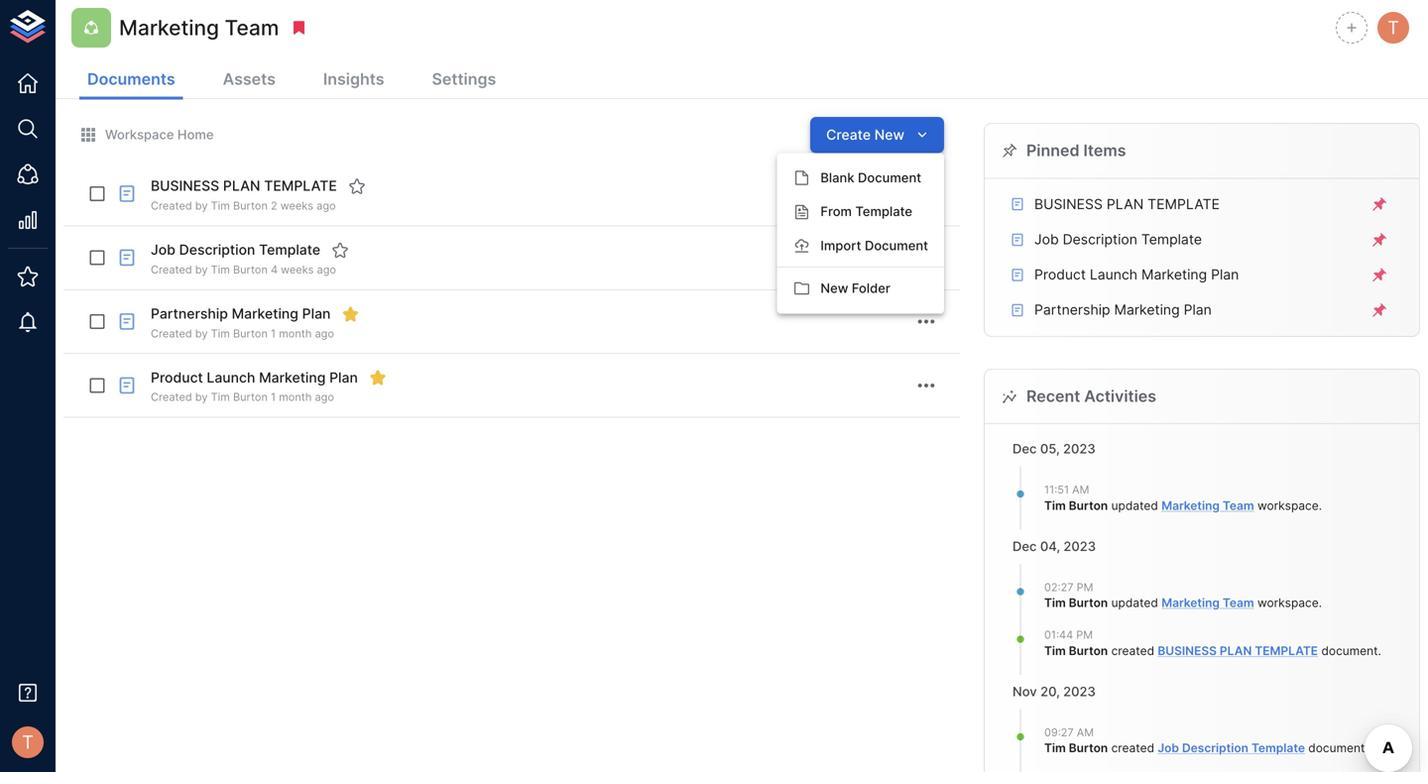 Task type: describe. For each thing, give the bounding box(es) containing it.
ago for marketing
[[315, 391, 334, 404]]

plan left remove favorite icon
[[330, 370, 358, 386]]

1 horizontal spatial t button
[[1375, 9, 1413, 47]]

1 for marketing
[[271, 327, 276, 340]]

created for business
[[151, 199, 192, 212]]

01:44 pm tim burton created business plan template document .
[[1045, 629, 1382, 659]]

job description template inside "link"
[[1035, 231, 1203, 248]]

product launch marketing plan button
[[993, 258, 1412, 293]]

import
[[821, 238, 862, 253]]

plan down product launch marketing plan button
[[1184, 302, 1212, 319]]

product launch marketing plan inside button
[[1035, 267, 1240, 283]]

created for job
[[151, 263, 192, 276]]

t for the rightmost the t button
[[1388, 17, 1400, 39]]

job description template button
[[993, 222, 1412, 258]]

business plan template button
[[993, 187, 1412, 222]]

recent
[[1027, 387, 1081, 406]]

1 for launch
[[271, 391, 276, 404]]

blank
[[821, 170, 855, 186]]

new inside new folder "button"
[[821, 281, 849, 296]]

documents link
[[79, 62, 183, 100]]

product launch marketing plan link
[[1009, 266, 1368, 285]]

description inside button
[[1063, 231, 1138, 248]]

folder
[[852, 281, 891, 296]]

create new
[[827, 126, 905, 143]]

weeks for template
[[281, 263, 314, 276]]

created by tim burton 1 month ago for launch
[[151, 391, 334, 404]]

. inside 09:27 am tim burton created job description template document .
[[1366, 742, 1369, 756]]

marketing inside 02:27 pm tim burton updated marketing team workspace .
[[1162, 596, 1220, 611]]

burton inside 02:27 pm tim burton updated marketing team workspace .
[[1069, 596, 1109, 611]]

assets
[[223, 69, 276, 89]]

am for updated
[[1073, 484, 1090, 496]]

from template
[[821, 204, 913, 219]]

am for created
[[1077, 727, 1094, 740]]

burton inside the 11:51 am tim burton updated marketing team workspace .
[[1069, 499, 1109, 513]]

business inside button
[[1035, 196, 1103, 213]]

documents
[[87, 69, 175, 89]]

02:27 pm tim burton updated marketing team workspace .
[[1045, 581, 1323, 611]]

plan inside "business plan template" button
[[1107, 196, 1144, 213]]

month for plan
[[279, 327, 312, 340]]

create
[[827, 126, 871, 143]]

marketing team link for 11:51 am tim burton updated marketing team workspace .
[[1162, 499, 1255, 513]]

settings
[[432, 69, 496, 89]]

updated for 11:51 am tim burton updated marketing team workspace .
[[1112, 499, 1159, 513]]

tim inside 09:27 am tim burton created job description template document .
[[1045, 742, 1066, 756]]

created by tim burton 1 month ago for marketing
[[151, 327, 334, 340]]

import document
[[821, 238, 929, 253]]

pm for updated
[[1077, 581, 1094, 594]]

created by tim burton 2 weeks ago
[[151, 199, 336, 212]]

20,
[[1041, 685, 1060, 700]]

09:27
[[1045, 727, 1074, 740]]

2
[[271, 199, 277, 212]]

created for partnership
[[151, 327, 192, 340]]

favorite image
[[348, 178, 366, 195]]

ago for template
[[317, 199, 336, 212]]

marketing up 'documents'
[[119, 15, 219, 40]]

create new button
[[811, 117, 945, 153]]

workspace
[[105, 127, 174, 142]]

template inside button
[[1148, 196, 1220, 213]]

unpin image
[[1371, 266, 1389, 284]]

plan left remove favorite image
[[302, 306, 331, 322]]

partnership inside button
[[1035, 302, 1111, 319]]

favorite image
[[332, 242, 349, 259]]

marketing inside the 11:51 am tim burton updated marketing team workspace .
[[1162, 499, 1220, 513]]

job description template link inside button
[[1009, 230, 1368, 250]]

settings link
[[424, 62, 504, 100]]

04,
[[1041, 539, 1061, 555]]

dec for dec 05, 2023
[[1013, 442, 1037, 457]]

team for 11:51 am tim burton updated marketing team workspace .
[[1223, 499, 1255, 513]]

home
[[178, 127, 214, 142]]

unpin image for partnership marketing plan
[[1371, 302, 1389, 319]]

workspace for 02:27 pm tim burton updated marketing team workspace .
[[1258, 596, 1319, 611]]

nov
[[1013, 685, 1038, 700]]

pm for created
[[1077, 629, 1093, 642]]

business inside 01:44 pm tim burton created business plan template document .
[[1158, 644, 1217, 659]]

t for bottom the t button
[[22, 732, 34, 754]]

workspace home link
[[79, 126, 214, 144]]

document for template
[[1309, 742, 1366, 756]]

created for job
[[1112, 742, 1155, 756]]

. inside 02:27 pm tim burton updated marketing team workspace .
[[1319, 596, 1323, 611]]

items
[[1084, 141, 1127, 160]]

new folder button
[[777, 272, 945, 306]]

document for template
[[1322, 644, 1379, 659]]

05,
[[1041, 442, 1060, 457]]

recent activities
[[1027, 387, 1157, 406]]

1 vertical spatial t button
[[6, 721, 50, 765]]

launch inside button
[[1090, 267, 1138, 283]]

09:27 am tim burton created job description template document .
[[1045, 727, 1369, 756]]

tim inside 02:27 pm tim burton updated marketing team workspace .
[[1045, 596, 1066, 611]]

01:44
[[1045, 629, 1074, 642]]

marketing down the '4'
[[232, 306, 299, 322]]

tim inside the 11:51 am tim burton updated marketing team workspace .
[[1045, 499, 1066, 513]]

by for partnership
[[195, 327, 208, 340]]

document for import document
[[865, 238, 929, 253]]

ago for plan
[[315, 327, 334, 340]]

partnership marketing plan link
[[1009, 301, 1368, 320]]

marketing up partnership marketing plan link on the right
[[1142, 267, 1208, 283]]

remove bookmark image
[[290, 19, 308, 37]]



Task type: vqa. For each thing, say whether or not it's contained in the screenshot.
by
yes



Task type: locate. For each thing, give the bounding box(es) containing it.
2 horizontal spatial template
[[1256, 644, 1319, 659]]

1 by from the top
[[195, 199, 208, 212]]

0 horizontal spatial business plan template
[[151, 178, 337, 195]]

business plan template up created by tim burton 2 weeks ago
[[151, 178, 337, 195]]

1 dec from the top
[[1013, 442, 1037, 457]]

3 2023 from the top
[[1064, 685, 1096, 700]]

0 horizontal spatial description
[[179, 242, 255, 259]]

1 vertical spatial marketing team link
[[1162, 596, 1255, 611]]

0 vertical spatial marketing team link
[[1162, 499, 1255, 513]]

0 vertical spatial job description template link
[[1009, 230, 1368, 250]]

2023 for nov 20, 2023
[[1064, 685, 1096, 700]]

2 marketing team link from the top
[[1162, 596, 1255, 611]]

02:27
[[1045, 581, 1074, 594]]

document
[[858, 170, 922, 186], [865, 238, 929, 253]]

document
[[1322, 644, 1379, 659], [1309, 742, 1366, 756]]

3 unpin image from the top
[[1371, 302, 1389, 319]]

plan inside 01:44 pm tim burton created business plan template document .
[[1220, 644, 1253, 659]]

1 horizontal spatial plan
[[1107, 196, 1144, 213]]

2023 right 05,
[[1064, 442, 1096, 457]]

2 by from the top
[[195, 263, 208, 276]]

partnership down "created by tim burton 4 weeks ago"
[[151, 306, 228, 322]]

0 horizontal spatial new
[[821, 281, 849, 296]]

1 vertical spatial unpin image
[[1371, 231, 1389, 249]]

by for product
[[195, 391, 208, 404]]

2 1 from the top
[[271, 391, 276, 404]]

insights link
[[315, 62, 392, 100]]

1 vertical spatial new
[[821, 281, 849, 296]]

0 vertical spatial updated
[[1112, 499, 1159, 513]]

from
[[821, 204, 852, 219]]

1 vertical spatial updated
[[1112, 596, 1159, 611]]

2 vertical spatial template
[[1256, 644, 1319, 659]]

2023 right 20,
[[1064, 685, 1096, 700]]

0 horizontal spatial t
[[22, 732, 34, 754]]

2 vertical spatial plan
[[1220, 644, 1253, 659]]

0 horizontal spatial business
[[151, 178, 219, 195]]

assets link
[[215, 62, 284, 100]]

weeks right the '4'
[[281, 263, 314, 276]]

0 vertical spatial template
[[264, 178, 337, 195]]

updated inside the 11:51 am tim burton updated marketing team workspace .
[[1112, 499, 1159, 513]]

partnership
[[1035, 302, 1111, 319], [151, 306, 228, 322]]

1 horizontal spatial launch
[[1090, 267, 1138, 283]]

1 vertical spatial document
[[865, 238, 929, 253]]

1 horizontal spatial job description template
[[1035, 231, 1203, 248]]

pm right '02:27'
[[1077, 581, 1094, 594]]

11:51
[[1045, 484, 1070, 496]]

0 vertical spatial product
[[1035, 267, 1086, 283]]

0 vertical spatial 2023
[[1064, 442, 1096, 457]]

dec for dec 04, 2023
[[1013, 539, 1037, 555]]

1 vertical spatial month
[[279, 391, 312, 404]]

blank document
[[821, 170, 922, 186]]

1 unpin image from the top
[[1371, 196, 1389, 214]]

by for business
[[195, 199, 208, 212]]

nov 20, 2023
[[1013, 685, 1096, 700]]

0 vertical spatial new
[[875, 126, 905, 143]]

1 vertical spatial pm
[[1077, 629, 1093, 642]]

burton inside 09:27 am tim burton created job description template document .
[[1069, 742, 1109, 756]]

plan up created by tim burton 2 weeks ago
[[223, 178, 260, 195]]

template inside 09:27 am tim burton created job description template document .
[[1252, 742, 1306, 756]]

1 workspace from the top
[[1258, 499, 1319, 513]]

am inside the 11:51 am tim burton updated marketing team workspace .
[[1073, 484, 1090, 496]]

marketing up 01:44 pm tim burton created business plan template document .
[[1162, 596, 1220, 611]]

unpin image inside "business plan template" button
[[1371, 196, 1389, 214]]

marketing down product launch marketing plan link
[[1115, 302, 1180, 319]]

2 updated from the top
[[1112, 596, 1159, 611]]

business
[[151, 178, 219, 195], [1035, 196, 1103, 213], [1158, 644, 1217, 659]]

0 vertical spatial 1
[[271, 327, 276, 340]]

1 1 from the top
[[271, 327, 276, 340]]

team inside 02:27 pm tim burton updated marketing team workspace .
[[1223, 596, 1255, 611]]

1 created from the top
[[151, 199, 192, 212]]

plan down the items
[[1107, 196, 1144, 213]]

remove favorite image
[[369, 369, 387, 387]]

2 horizontal spatial description
[[1183, 742, 1249, 756]]

4 by from the top
[[195, 391, 208, 404]]

0 horizontal spatial template
[[264, 178, 337, 195]]

created by tim burton 1 month ago
[[151, 327, 334, 340], [151, 391, 334, 404]]

pm inside 02:27 pm tim burton updated marketing team workspace .
[[1077, 581, 1094, 594]]

activities
[[1085, 387, 1157, 406]]

4
[[271, 263, 278, 276]]

1 vertical spatial weeks
[[281, 263, 314, 276]]

pm
[[1077, 581, 1094, 594], [1077, 629, 1093, 642]]

1 updated from the top
[[1112, 499, 1159, 513]]

job description template link
[[1009, 230, 1368, 250], [1158, 742, 1306, 756]]

ago for template
[[317, 263, 336, 276]]

0 vertical spatial month
[[279, 327, 312, 340]]

2 month from the top
[[279, 391, 312, 404]]

. inside 01:44 pm tim burton created business plan template document .
[[1379, 644, 1382, 659]]

created inside 09:27 am tim burton created job description template document .
[[1112, 742, 1155, 756]]

marketing team
[[119, 15, 279, 40]]

document inside 09:27 am tim burton created job description template document .
[[1309, 742, 1366, 756]]

weeks
[[281, 199, 314, 212], [281, 263, 314, 276]]

0 vertical spatial product launch marketing plan
[[1035, 267, 1240, 283]]

team
[[225, 15, 279, 40], [1223, 499, 1255, 513], [1223, 596, 1255, 611]]

business plan template inside button
[[1035, 196, 1220, 213]]

1 horizontal spatial business plan template
[[1035, 196, 1220, 213]]

2 dec from the top
[[1013, 539, 1037, 555]]

2 pm from the top
[[1077, 629, 1093, 642]]

2 vertical spatial business
[[1158, 644, 1217, 659]]

new right create
[[875, 126, 905, 143]]

dec 05, 2023
[[1013, 442, 1096, 457]]

by
[[195, 199, 208, 212], [195, 263, 208, 276], [195, 327, 208, 340], [195, 391, 208, 404]]

from template button
[[777, 195, 945, 229]]

import document button
[[777, 229, 945, 263]]

1 vertical spatial business plan template
[[1035, 196, 1220, 213]]

0 vertical spatial document
[[858, 170, 922, 186]]

1 month from the top
[[279, 327, 312, 340]]

burton
[[233, 199, 268, 212], [233, 263, 268, 276], [233, 327, 268, 340], [233, 391, 268, 404], [1069, 499, 1109, 513], [1069, 596, 1109, 611], [1069, 644, 1109, 659], [1069, 742, 1109, 756]]

dec 04, 2023
[[1013, 539, 1097, 555]]

0 vertical spatial pm
[[1077, 581, 1094, 594]]

0 horizontal spatial partnership marketing plan
[[151, 306, 331, 322]]

2023 for dec 05, 2023
[[1064, 442, 1096, 457]]

burton inside 01:44 pm tim burton created business plan template document .
[[1069, 644, 1109, 659]]

0 horizontal spatial plan
[[223, 178, 260, 195]]

0 horizontal spatial product launch marketing plan
[[151, 370, 358, 386]]

1 horizontal spatial partnership marketing plan
[[1035, 302, 1212, 319]]

business down "home"
[[151, 178, 219, 195]]

am right 11:51 on the bottom right of the page
[[1073, 484, 1090, 496]]

launch
[[1090, 267, 1138, 283], [207, 370, 255, 386]]

updated inside 02:27 pm tim burton updated marketing team workspace .
[[1112, 596, 1159, 611]]

1 vertical spatial created by tim burton 1 month ago
[[151, 391, 334, 404]]

1 vertical spatial plan
[[1107, 196, 1144, 213]]

pm right 01:44
[[1077, 629, 1093, 642]]

template inside button
[[856, 204, 913, 219]]

0 vertical spatial team
[[225, 15, 279, 40]]

0 vertical spatial created by tim burton 1 month ago
[[151, 327, 334, 340]]

tim inside 01:44 pm tim burton created business plan template document .
[[1045, 644, 1066, 659]]

product inside button
[[1035, 267, 1086, 283]]

partnership marketing plan inside button
[[1035, 302, 1212, 319]]

11:51 am tim burton updated marketing team workspace .
[[1045, 484, 1323, 513]]

0 vertical spatial workspace
[[1258, 499, 1319, 513]]

1 vertical spatial document
[[1309, 742, 1366, 756]]

2023 right 04,
[[1064, 539, 1097, 555]]

. inside the 11:51 am tim burton updated marketing team workspace .
[[1319, 499, 1323, 513]]

document up from template
[[858, 170, 922, 186]]

1 horizontal spatial template
[[1148, 196, 1220, 213]]

created
[[1112, 644, 1155, 659], [1112, 742, 1155, 756]]

weeks for template
[[281, 199, 314, 212]]

1 horizontal spatial job
[[1035, 231, 1059, 248]]

dec
[[1013, 442, 1037, 457], [1013, 539, 1037, 555]]

document inside button
[[858, 170, 922, 186]]

partnership up recent
[[1035, 302, 1111, 319]]

product
[[1035, 267, 1086, 283], [151, 370, 203, 386]]

pinned
[[1027, 141, 1080, 160]]

t
[[1388, 17, 1400, 39], [22, 732, 34, 754]]

1 vertical spatial business plan template link
[[1158, 644, 1319, 659]]

0 horizontal spatial job
[[151, 242, 176, 259]]

2 horizontal spatial job
[[1158, 742, 1180, 756]]

1 horizontal spatial description
[[1063, 231, 1138, 248]]

plan down job description template button at the right top
[[1212, 267, 1240, 283]]

am inside 09:27 am tim burton created job description template document .
[[1077, 727, 1094, 740]]

t button
[[1375, 9, 1413, 47], [6, 721, 50, 765]]

unpin image for business plan template
[[1371, 196, 1389, 214]]

month
[[279, 327, 312, 340], [279, 391, 312, 404]]

1 vertical spatial workspace
[[1258, 596, 1319, 611]]

new inside create new button
[[875, 126, 905, 143]]

am
[[1073, 484, 1090, 496], [1077, 727, 1094, 740]]

1 vertical spatial t
[[22, 732, 34, 754]]

job description template
[[1035, 231, 1203, 248], [151, 242, 321, 259]]

template
[[264, 178, 337, 195], [1148, 196, 1220, 213], [1256, 644, 1319, 659]]

0 vertical spatial plan
[[223, 178, 260, 195]]

0 horizontal spatial partnership
[[151, 306, 228, 322]]

ago
[[317, 199, 336, 212], [317, 263, 336, 276], [315, 327, 334, 340], [315, 391, 334, 404]]

0 vertical spatial document
[[1322, 644, 1379, 659]]

updated
[[1112, 499, 1159, 513], [1112, 596, 1159, 611]]

document down from template
[[865, 238, 929, 253]]

marketing team link
[[1162, 499, 1255, 513], [1162, 596, 1255, 611]]

business plan template link
[[1009, 195, 1368, 214], [1158, 644, 1319, 659]]

2023
[[1064, 442, 1096, 457], [1064, 539, 1097, 555], [1064, 685, 1096, 700]]

0 vertical spatial business
[[151, 178, 219, 195]]

1 marketing team link from the top
[[1162, 499, 1255, 513]]

1 created by tim burton 1 month ago from the top
[[151, 327, 334, 340]]

updated for 02:27 pm tim burton updated marketing team workspace .
[[1112, 596, 1159, 611]]

2 horizontal spatial plan
[[1220, 644, 1253, 659]]

new
[[875, 126, 905, 143], [821, 281, 849, 296]]

blank document button
[[777, 161, 945, 195]]

business plan template link up job description template button at the right top
[[1009, 195, 1368, 214]]

document for blank document
[[858, 170, 922, 186]]

created inside 01:44 pm tim burton created business plan template document .
[[1112, 644, 1155, 659]]

1 vertical spatial product
[[151, 370, 203, 386]]

marketing
[[119, 15, 219, 40], [1142, 267, 1208, 283], [1115, 302, 1180, 319], [232, 306, 299, 322], [259, 370, 326, 386], [1162, 499, 1220, 513], [1162, 596, 1220, 611]]

business down pinned items
[[1035, 196, 1103, 213]]

pm inside 01:44 pm tim burton created business plan template document .
[[1077, 629, 1093, 642]]

document inside button
[[865, 238, 929, 253]]

marketing up 02:27 pm tim burton updated marketing team workspace .
[[1162, 499, 1220, 513]]

2 vertical spatial 2023
[[1064, 685, 1096, 700]]

partnership marketing plan down product launch marketing plan link
[[1035, 302, 1212, 319]]

template inside 01:44 pm tim burton created business plan template document .
[[1256, 644, 1319, 659]]

workspace inside the 11:51 am tim burton updated marketing team workspace .
[[1258, 499, 1319, 513]]

created
[[151, 199, 192, 212], [151, 263, 192, 276], [151, 327, 192, 340], [151, 391, 192, 404]]

job
[[1035, 231, 1059, 248], [151, 242, 176, 259], [1158, 742, 1180, 756]]

template inside "link"
[[1142, 231, 1203, 248]]

1 vertical spatial template
[[1148, 196, 1220, 213]]

description inside 09:27 am tim burton created job description template document .
[[1183, 742, 1249, 756]]

0 horizontal spatial job description template
[[151, 242, 321, 259]]

1 horizontal spatial business
[[1035, 196, 1103, 213]]

unpin image for job description template
[[1371, 231, 1389, 249]]

1 vertical spatial dec
[[1013, 539, 1037, 555]]

dec left 04,
[[1013, 539, 1037, 555]]

2 2023 from the top
[[1064, 539, 1097, 555]]

business plan template
[[151, 178, 337, 195], [1035, 196, 1220, 213]]

business down 02:27 pm tim burton updated marketing team workspace .
[[1158, 644, 1217, 659]]

marketing team link up 02:27 pm tim burton updated marketing team workspace .
[[1162, 499, 1255, 513]]

1 horizontal spatial new
[[875, 126, 905, 143]]

1 horizontal spatial product launch marketing plan
[[1035, 267, 1240, 283]]

2023 for dec 04, 2023
[[1064, 539, 1097, 555]]

am right 09:27 on the bottom of the page
[[1077, 727, 1094, 740]]

0 vertical spatial launch
[[1090, 267, 1138, 283]]

1 2023 from the top
[[1064, 442, 1096, 457]]

workspace home
[[105, 127, 214, 142]]

1
[[271, 327, 276, 340], [271, 391, 276, 404]]

business plan template link down 02:27 pm tim burton updated marketing team workspace .
[[1158, 644, 1319, 659]]

tim
[[211, 199, 230, 212], [211, 263, 230, 276], [211, 327, 230, 340], [211, 391, 230, 404], [1045, 499, 1066, 513], [1045, 596, 1066, 611], [1045, 644, 1066, 659], [1045, 742, 1066, 756]]

2 workspace from the top
[[1258, 596, 1319, 611]]

0 vertical spatial weeks
[[281, 199, 314, 212]]

1 horizontal spatial t
[[1388, 17, 1400, 39]]

1 horizontal spatial partnership
[[1035, 302, 1111, 319]]

template
[[856, 204, 913, 219], [1142, 231, 1203, 248], [259, 242, 321, 259], [1252, 742, 1306, 756]]

marketing team link for 02:27 pm tim burton updated marketing team workspace .
[[1162, 596, 1255, 611]]

0 vertical spatial business plan template
[[151, 178, 337, 195]]

0 vertical spatial created
[[1112, 644, 1155, 659]]

created by tim burton 4 weeks ago
[[151, 263, 336, 276]]

partnership marketing plan button
[[993, 293, 1412, 328]]

0 vertical spatial t button
[[1375, 9, 1413, 47]]

4 created from the top
[[151, 391, 192, 404]]

plan
[[1212, 267, 1240, 283], [1184, 302, 1212, 319], [302, 306, 331, 322], [330, 370, 358, 386]]

2 created from the top
[[1112, 742, 1155, 756]]

business plan template down the items
[[1035, 196, 1220, 213]]

2 vertical spatial team
[[1223, 596, 1255, 611]]

workspace inside 02:27 pm tim burton updated marketing team workspace .
[[1258, 596, 1319, 611]]

1 vertical spatial am
[[1077, 727, 1094, 740]]

job description template up product launch marketing plan link
[[1035, 231, 1203, 248]]

workspace for 11:51 am tim burton updated marketing team workspace .
[[1258, 499, 1319, 513]]

3 by from the top
[[195, 327, 208, 340]]

.
[[1319, 499, 1323, 513], [1319, 596, 1323, 611], [1379, 644, 1382, 659], [1366, 742, 1369, 756]]

0 vertical spatial am
[[1073, 484, 1090, 496]]

job inside button
[[1035, 231, 1059, 248]]

partnership marketing plan down "created by tim burton 4 weeks ago"
[[151, 306, 331, 322]]

workspace
[[1258, 499, 1319, 513], [1258, 596, 1319, 611]]

1 created from the top
[[1112, 644, 1155, 659]]

0 vertical spatial unpin image
[[1371, 196, 1389, 214]]

by for job
[[195, 263, 208, 276]]

created for product
[[151, 391, 192, 404]]

job description template up "created by tim burton 4 weeks ago"
[[151, 242, 321, 259]]

1 pm from the top
[[1077, 581, 1094, 594]]

1 vertical spatial launch
[[207, 370, 255, 386]]

marketing left remove favorite icon
[[259, 370, 326, 386]]

2 horizontal spatial business
[[1158, 644, 1217, 659]]

0 horizontal spatial t button
[[6, 721, 50, 765]]

unpin image
[[1371, 196, 1389, 214], [1371, 231, 1389, 249], [1371, 302, 1389, 319]]

business plan template link inside button
[[1009, 195, 1368, 214]]

1 vertical spatial product launch marketing plan
[[151, 370, 358, 386]]

2 created by tim burton 1 month ago from the top
[[151, 391, 334, 404]]

weeks right the '2'
[[281, 199, 314, 212]]

1 vertical spatial 2023
[[1064, 539, 1097, 555]]

job inside 09:27 am tim burton created job description template document .
[[1158, 742, 1180, 756]]

0 horizontal spatial product
[[151, 370, 203, 386]]

pinned items
[[1027, 141, 1127, 160]]

month for marketing
[[279, 391, 312, 404]]

1 vertical spatial job description template link
[[1158, 742, 1306, 756]]

new folder
[[821, 281, 891, 296]]

1 vertical spatial business
[[1035, 196, 1103, 213]]

2 created from the top
[[151, 263, 192, 276]]

0 vertical spatial t
[[1388, 17, 1400, 39]]

document inside 01:44 pm tim burton created business plan template document .
[[1322, 644, 1379, 659]]

1 vertical spatial team
[[1223, 499, 1255, 513]]

partnership marketing plan
[[1035, 302, 1212, 319], [151, 306, 331, 322]]

plan down 02:27 pm tim burton updated marketing team workspace .
[[1220, 644, 1253, 659]]

team inside the 11:51 am tim burton updated marketing team workspace .
[[1223, 499, 1255, 513]]

0 horizontal spatial launch
[[207, 370, 255, 386]]

created for business
[[1112, 644, 1155, 659]]

1 vertical spatial created
[[1112, 742, 1155, 756]]

marketing team link up 01:44 pm tim burton created business plan template document .
[[1162, 596, 1255, 611]]

0 vertical spatial business plan template link
[[1009, 195, 1368, 214]]

new left folder
[[821, 281, 849, 296]]

team for 02:27 pm tim burton updated marketing team workspace .
[[1223, 596, 1255, 611]]

3 created from the top
[[151, 327, 192, 340]]

plan
[[223, 178, 260, 195], [1107, 196, 1144, 213], [1220, 644, 1253, 659]]

1 vertical spatial 1
[[271, 391, 276, 404]]

2 unpin image from the top
[[1371, 231, 1389, 249]]

unpin image inside job description template button
[[1371, 231, 1389, 249]]

product launch marketing plan
[[1035, 267, 1240, 283], [151, 370, 358, 386]]

insights
[[323, 69, 385, 89]]

2 vertical spatial unpin image
[[1371, 302, 1389, 319]]

1 horizontal spatial product
[[1035, 267, 1086, 283]]

dec left 05,
[[1013, 442, 1037, 457]]

0 vertical spatial dec
[[1013, 442, 1037, 457]]

description
[[1063, 231, 1138, 248], [179, 242, 255, 259], [1183, 742, 1249, 756]]

unpin image inside partnership marketing plan button
[[1371, 302, 1389, 319]]

remove favorite image
[[342, 305, 360, 323]]



